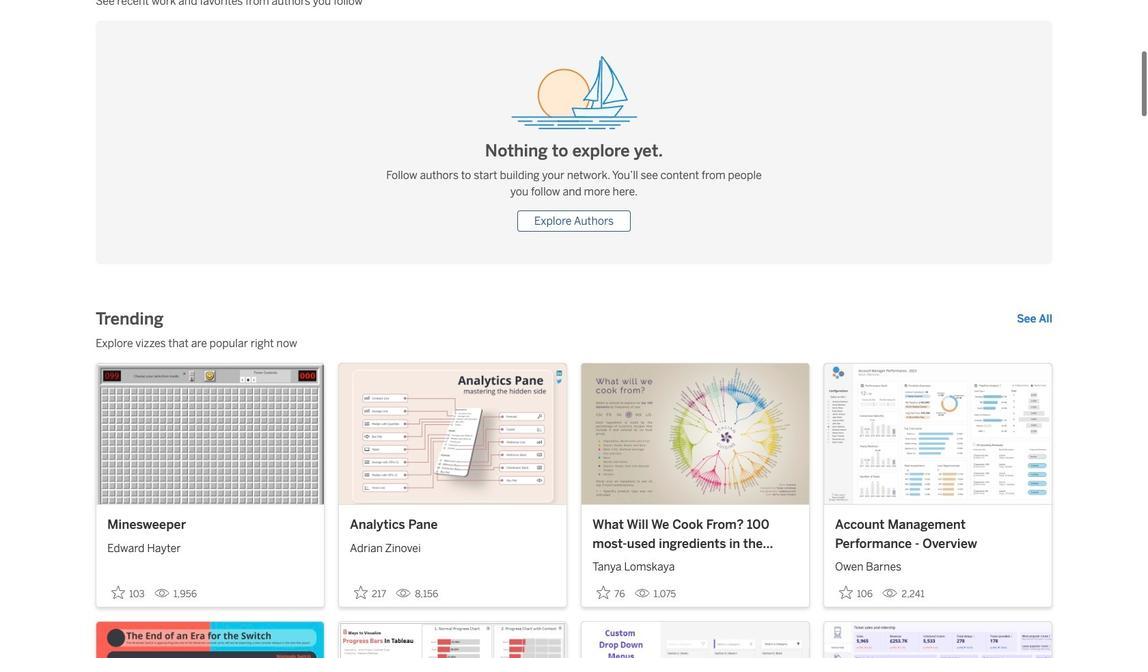 Task type: describe. For each thing, give the bounding box(es) containing it.
3 workbook thumbnail image from the left
[[582, 364, 809, 505]]

see recent work and favorites from authors you follow element
[[96, 0, 1053, 10]]

see all trending element
[[1017, 311, 1053, 327]]

add favorite button for 2nd workbook thumbnail
[[350, 582, 390, 604]]

add favorite image for 2nd workbook thumbnail from right
[[597, 586, 610, 600]]

1 workbook thumbnail image from the left
[[96, 364, 324, 505]]

add favorite button for 2nd workbook thumbnail from right
[[593, 582, 629, 604]]

add favorite button for 1st workbook thumbnail from right
[[835, 582, 877, 604]]

4 workbook thumbnail image from the left
[[824, 364, 1052, 505]]



Task type: vqa. For each thing, say whether or not it's contained in the screenshot.
the Started
no



Task type: locate. For each thing, give the bounding box(es) containing it.
add favorite image
[[111, 586, 125, 600], [597, 586, 610, 600], [839, 586, 853, 600]]

trending heading
[[96, 308, 164, 330]]

explore vizzes that are popular right now element
[[96, 336, 1053, 352]]

1 add favorite button from the left
[[107, 582, 149, 604]]

4 add favorite button from the left
[[835, 582, 877, 604]]

3 add favorite button from the left
[[593, 582, 629, 604]]

0 horizontal spatial add favorite image
[[111, 586, 125, 600]]

add favorite button for first workbook thumbnail from left
[[107, 582, 149, 604]]

2 horizontal spatial add favorite image
[[839, 586, 853, 600]]

workbook thumbnail image
[[96, 364, 324, 505], [339, 364, 567, 505], [582, 364, 809, 505], [824, 364, 1052, 505]]

add favorite image
[[354, 586, 368, 600]]

2 add favorite image from the left
[[597, 586, 610, 600]]

add favorite image for 1st workbook thumbnail from right
[[839, 586, 853, 600]]

add favorite image for first workbook thumbnail from left
[[111, 586, 125, 600]]

1 horizontal spatial add favorite image
[[597, 586, 610, 600]]

3 add favorite image from the left
[[839, 586, 853, 600]]

2 workbook thumbnail image from the left
[[339, 364, 567, 505]]

1 add favorite image from the left
[[111, 586, 125, 600]]

2 add favorite button from the left
[[350, 582, 390, 604]]

Add Favorite button
[[107, 582, 149, 604], [350, 582, 390, 604], [593, 582, 629, 604], [835, 582, 877, 604]]



